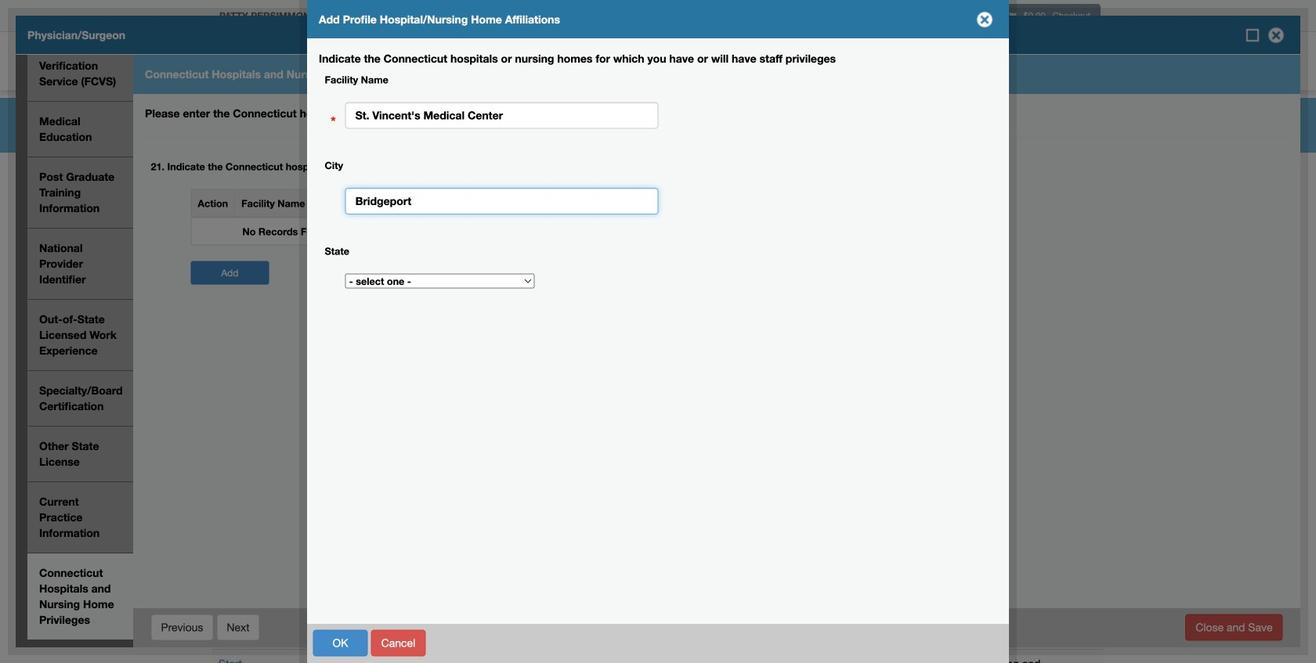 Task type: vqa. For each thing, say whether or not it's contained in the screenshot.
PASSWORD FIELD
no



Task type: locate. For each thing, give the bounding box(es) containing it.
None button
[[151, 615, 214, 642], [217, 615, 260, 642], [1186, 615, 1283, 642], [313, 631, 368, 657], [371, 631, 426, 657], [151, 615, 214, 642], [217, 615, 260, 642], [1186, 615, 1283, 642], [313, 631, 368, 657], [371, 631, 426, 657]]

0 horizontal spatial close window image
[[973, 7, 998, 32]]

None text field
[[345, 188, 659, 215]]

1 horizontal spatial close window image
[[1264, 23, 1289, 48]]

close window image
[[973, 7, 998, 32], [1264, 23, 1289, 48]]

<b><center>state of connecticut<br>
 online elicense website</center></b> image
[[212, 35, 399, 61]]

None text field
[[345, 102, 659, 129]]



Task type: describe. For each thing, give the bounding box(es) containing it.
maximize/minimize image
[[1245, 27, 1261, 43]]



